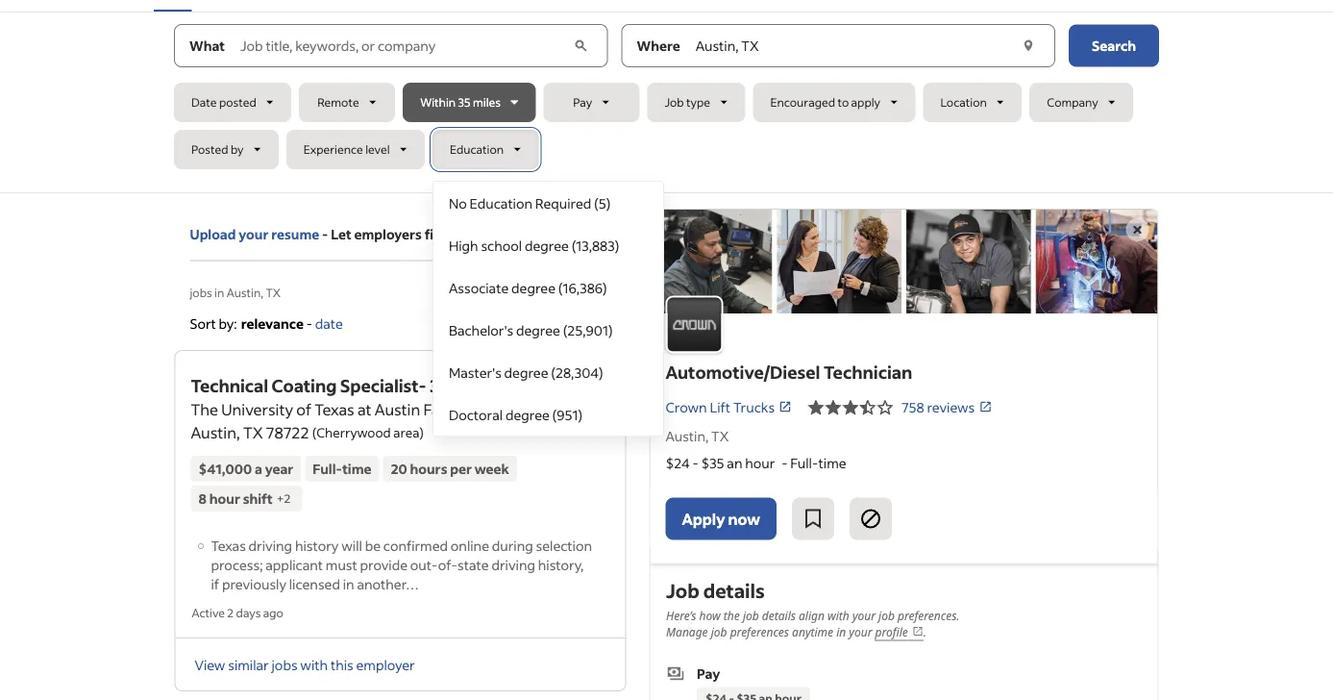 Task type: describe. For each thing, give the bounding box(es) containing it.
posted
[[219, 95, 257, 110]]

remote
[[318, 95, 359, 110]]

pay inside pay dropdown button
[[573, 95, 593, 110]]

technician
[[824, 360, 913, 382]]

a
[[255, 460, 262, 477]]

to
[[838, 95, 849, 110]]

facilities...
[[423, 399, 495, 419]]

austin, tx
[[666, 427, 729, 445]]

What field
[[237, 25, 570, 67]]

technical coating specialist- 30025 group
[[575, 359, 617, 401]]

must
[[326, 556, 357, 573]]

Where field
[[692, 25, 1017, 67]]

days
[[236, 605, 261, 620]]

technical coating specialist- 30025 the university of texas at austin facilities... austin, tx 78722 ( cherrywood area )
[[191, 374, 495, 442]]

cherrywood
[[317, 424, 391, 441]]

job for job type
[[665, 95, 684, 110]]

be
[[365, 536, 381, 554]]

how
[[699, 607, 720, 623]]

preferences.
[[898, 607, 960, 623]]

employer
[[356, 656, 415, 673]]

doctoral
[[449, 406, 503, 423]]

profile link
[[875, 624, 923, 640]]

automotive/diesel technician
[[666, 360, 913, 382]]

job type button
[[648, 83, 746, 122]]

bachelor's
[[449, 321, 514, 338]]

active
[[192, 605, 225, 620]]

at
[[358, 399, 372, 419]]

history
[[295, 536, 339, 554]]

in inside texas driving history will be confirmed online during selection process; applicant must provide out-of-state driving history, if previously licensed in another…
[[343, 575, 354, 592]]

date
[[315, 314, 343, 332]]

type
[[687, 95, 711, 110]]

date posted button
[[174, 83, 292, 122]]

0 horizontal spatial job
[[711, 624, 727, 639]]

education inside dropdown button
[[450, 142, 504, 157]]

$24
[[666, 454, 690, 471]]

)
[[420, 424, 424, 441]]

automotive/diesel
[[666, 360, 821, 382]]

licensed
[[289, 575, 340, 592]]

menu containing no education required (5)
[[433, 181, 664, 437]]

experience level
[[304, 142, 390, 157]]

degree for (28,304)
[[504, 363, 549, 381]]

high school degree (13,883)
[[449, 237, 620, 254]]

0 horizontal spatial full-
[[313, 460, 343, 477]]

process;
[[211, 556, 263, 573]]

1 vertical spatial 2
[[227, 605, 234, 620]]

0 vertical spatial details
[[703, 577, 765, 602]]

date posted
[[191, 95, 257, 110]]

what
[[189, 37, 225, 54]]

university
[[221, 399, 293, 419]]

2 vertical spatial your
[[849, 624, 872, 639]]

austin, inside technical coating specialist- 30025 the university of texas at austin facilities... austin, tx 78722 ( cherrywood area )
[[191, 422, 240, 442]]

technical coating specialist- 30025 button
[[191, 374, 482, 397]]

history,
[[538, 556, 584, 573]]

associate degree (16,386) link
[[434, 266, 663, 309]]

$41,000
[[199, 460, 252, 477]]

0 horizontal spatial time
[[342, 460, 372, 477]]

apply
[[682, 508, 725, 528]]

0 vertical spatial your
[[239, 226, 269, 243]]

will
[[342, 536, 362, 554]]

miles
[[473, 95, 501, 110]]

no
[[449, 194, 467, 212]]

employers
[[354, 226, 422, 243]]

encouraged to apply
[[771, 95, 881, 110]]

view similar jobs with this employer
[[195, 656, 415, 673]]

0 vertical spatial with
[[828, 607, 849, 623]]

1 horizontal spatial job
[[743, 607, 759, 623]]

2 horizontal spatial jobs
[[570, 316, 592, 331]]

upload your resume link
[[190, 224, 320, 244]]

experience
[[304, 142, 363, 157]]

clear element for what
[[571, 36, 591, 55]]

an
[[727, 454, 743, 471]]

find
[[425, 226, 451, 243]]

another…
[[357, 575, 419, 592]]

50,153 jobs
[[534, 316, 592, 331]]

of
[[296, 399, 312, 419]]

the
[[191, 399, 218, 419]]

master's degree (28,304)
[[449, 363, 604, 381]]

per
[[450, 460, 472, 477]]

0 vertical spatial driving
[[249, 536, 292, 554]]

doctoral degree (951)
[[449, 406, 583, 423]]

1 horizontal spatial full-
[[791, 454, 819, 471]]

anytime
[[792, 624, 833, 639]]

within
[[420, 95, 456, 110]]

applicant
[[266, 556, 323, 573]]

reviews
[[928, 398, 975, 415]]

1 vertical spatial your
[[852, 607, 876, 623]]

texas driving history will be confirmed online during selection process; applicant must provide out-of-state driving history, if previously licensed in another…
[[211, 536, 592, 592]]

clear image for where
[[1019, 36, 1039, 55]]

1 vertical spatial pay
[[697, 665, 720, 682]]

state
[[458, 556, 489, 573]]

encouraged
[[771, 95, 836, 110]]

degree for (16,386)
[[512, 279, 556, 296]]

of-
[[438, 556, 458, 573]]

upload your resume - let employers find you
[[190, 226, 477, 243]]

during
[[492, 536, 533, 554]]

coating
[[272, 374, 337, 397]]

view similar jobs with this employer link
[[195, 656, 415, 673]]

8 hour shift + 2
[[199, 490, 291, 507]]

job details
[[666, 577, 765, 602]]

no education required (5)
[[449, 194, 611, 212]]

clear element for where
[[1019, 36, 1039, 55]]

apply
[[852, 95, 881, 110]]



Task type: locate. For each thing, give the bounding box(es) containing it.
lift
[[710, 398, 731, 415]]

upload
[[190, 226, 236, 243]]

master's degree (28,304) link
[[434, 351, 663, 393]]

clear image up pay dropdown button
[[571, 36, 591, 55]]

austin, up by:
[[227, 285, 264, 300]]

0 vertical spatial in
[[215, 285, 224, 300]]

1 clear image from the left
[[571, 36, 591, 55]]

2 horizontal spatial in
[[836, 624, 846, 639]]

0 horizontal spatial pay
[[573, 95, 593, 110]]

tx inside technical coating specialist- 30025 the university of texas at austin facilities... austin, tx 78722 ( cherrywood area )
[[243, 422, 263, 442]]

date
[[191, 95, 217, 110]]

trucks
[[734, 398, 775, 415]]

1 clear element from the left
[[571, 36, 591, 55]]

hour right 8
[[209, 490, 240, 507]]

clear element up company popup button
[[1019, 36, 1039, 55]]

crown lift trucks link
[[666, 397, 792, 417]]

education button
[[433, 130, 539, 169]]

0 horizontal spatial clear element
[[571, 36, 591, 55]]

(951)
[[553, 406, 583, 423]]

$41,000 a year
[[199, 460, 294, 477]]

sort
[[190, 314, 216, 332]]

time down cherrywood
[[342, 460, 372, 477]]

job
[[743, 607, 759, 623], [879, 607, 895, 623], [711, 624, 727, 639]]

posted by
[[191, 142, 244, 157]]

clear image
[[571, 36, 591, 55], [1019, 36, 1039, 55]]

jobs right similar
[[272, 656, 298, 673]]

clear element
[[571, 36, 591, 55], [1019, 36, 1039, 55]]

2 vertical spatial jobs
[[272, 656, 298, 673]]

search
[[1092, 37, 1137, 54]]

0 horizontal spatial with
[[300, 656, 328, 673]]

degree down no education required (5) link
[[525, 237, 569, 254]]

2 vertical spatial in
[[836, 624, 846, 639]]

degree up 50,153
[[512, 279, 556, 296]]

driving up applicant
[[249, 536, 292, 554]]

758
[[902, 398, 925, 415]]

with right align
[[828, 607, 849, 623]]

job up preferences at bottom right
[[743, 607, 759, 623]]

active 2 days ago
[[192, 605, 284, 620]]

1 vertical spatial with
[[300, 656, 328, 673]]

degree left (951)
[[506, 406, 550, 423]]

remote button
[[299, 83, 395, 122]]

crown lift trucks logo image
[[651, 210, 1158, 313], [666, 296, 724, 353]]

this
[[331, 656, 354, 673]]

company
[[1047, 95, 1099, 110]]

- right an at the right
[[782, 454, 788, 471]]

degree for (25,901)
[[516, 321, 561, 338]]

apply now
[[682, 508, 761, 528]]

master's
[[449, 363, 502, 381]]

texas down technical coating specialist- 30025 button
[[315, 399, 355, 419]]

here's
[[666, 607, 696, 623]]

close job details image
[[1127, 218, 1150, 241]]

degree for (951)
[[506, 406, 550, 423]]

experience level button
[[286, 130, 425, 169]]

in down must
[[343, 575, 354, 592]]

full- down the '('
[[313, 460, 343, 477]]

0 vertical spatial texas
[[315, 399, 355, 419]]

austin, up $24
[[666, 427, 709, 445]]

online
[[451, 536, 489, 554]]

job inside 'popup button'
[[665, 95, 684, 110]]

texas
[[315, 399, 355, 419], [211, 536, 246, 554]]

view
[[195, 656, 225, 673]]

pay down manage
[[697, 665, 720, 682]]

in up by:
[[215, 285, 224, 300]]

posted by button
[[174, 130, 279, 169]]

provide
[[360, 556, 408, 573]]

job
[[665, 95, 684, 110], [666, 577, 699, 602]]

within 35 miles
[[420, 95, 501, 110]]

jobs in austin, tx
[[190, 285, 281, 300]]

high school degree (13,883) link
[[434, 224, 663, 266]]

0 horizontal spatial texas
[[211, 536, 246, 554]]

0 vertical spatial job
[[665, 95, 684, 110]]

- left date link
[[306, 314, 312, 332]]

the
[[723, 607, 740, 623]]

job for job details
[[666, 577, 699, 602]]

1 vertical spatial details
[[762, 607, 796, 623]]

save this job image
[[802, 507, 825, 530]]

2 clear image from the left
[[1019, 36, 1039, 55]]

confirmed
[[383, 536, 448, 554]]

your up the "profile"
[[852, 607, 876, 623]]

required
[[535, 194, 592, 212]]

job up the "profile"
[[879, 607, 895, 623]]

1 vertical spatial education
[[470, 194, 533, 212]]

austin
[[375, 399, 420, 419]]

manage
[[666, 624, 708, 639]]

0 vertical spatial hour
[[746, 454, 775, 471]]

20
[[391, 460, 407, 477]]

1 horizontal spatial pay
[[697, 665, 720, 682]]

crown
[[666, 398, 707, 415]]

menu
[[433, 181, 664, 437]]

tx up $35
[[712, 427, 729, 445]]

0 vertical spatial education
[[450, 142, 504, 157]]

time down the 3.4 out of 5 stars. link to 758 company reviews (opens in a new tab) image
[[819, 454, 847, 471]]

not interested image
[[860, 507, 883, 530]]

company button
[[1030, 83, 1134, 122]]

hours
[[410, 460, 448, 477]]

0 vertical spatial jobs
[[190, 285, 212, 300]]

job down the how
[[711, 624, 727, 639]]

education down within 35 miles dropdown button
[[450, 142, 504, 157]]

jobs left help icon
[[570, 316, 592, 331]]

2 clear element from the left
[[1019, 36, 1039, 55]]

with left this
[[300, 656, 328, 673]]

degree down associate degree (16,386) link
[[516, 321, 561, 338]]

$24 - $35 an hour - full-time
[[666, 454, 847, 471]]

1 vertical spatial hour
[[209, 490, 240, 507]]

0 horizontal spatial tx
[[243, 422, 263, 442]]

1 vertical spatial texas
[[211, 536, 246, 554]]

1 horizontal spatial clear element
[[1019, 36, 1039, 55]]

where
[[637, 37, 681, 54]]

job left type
[[665, 95, 684, 110]]

1 horizontal spatial driving
[[492, 556, 536, 573]]

texas up process;
[[211, 536, 246, 554]]

by
[[231, 142, 244, 157]]

within 35 miles button
[[403, 83, 536, 122]]

help icon image
[[596, 316, 611, 332]]

pay
[[573, 95, 593, 110], [697, 665, 720, 682]]

78722
[[266, 422, 309, 442]]

search button
[[1069, 25, 1160, 67]]

clear image up company popup button
[[1019, 36, 1039, 55]]

0 vertical spatial pay
[[573, 95, 593, 110]]

job type
[[665, 95, 711, 110]]

austin,
[[227, 285, 264, 300], [191, 422, 240, 442], [666, 427, 709, 445]]

details up the
[[703, 577, 765, 602]]

+
[[277, 491, 284, 506]]

1 horizontal spatial clear image
[[1019, 36, 1039, 55]]

here's how the job details align with your job preferences.
[[666, 607, 960, 623]]

1 horizontal spatial texas
[[315, 399, 355, 419]]

1 horizontal spatial jobs
[[272, 656, 298, 673]]

full-
[[791, 454, 819, 471], [313, 460, 343, 477]]

1 horizontal spatial 2
[[284, 491, 291, 506]]

education inside menu
[[470, 194, 533, 212]]

your left the "profile"
[[849, 624, 872, 639]]

- left let
[[322, 226, 328, 243]]

0 horizontal spatial 2
[[227, 605, 234, 620]]

1 horizontal spatial hour
[[746, 454, 775, 471]]

shift
[[243, 490, 273, 507]]

apply now button
[[666, 497, 777, 540]]

1 vertical spatial driving
[[492, 556, 536, 573]]

manage job preferences anytime in your
[[666, 624, 875, 639]]

1 vertical spatial job
[[666, 577, 699, 602]]

0 vertical spatial 2
[[284, 491, 291, 506]]

encouraged to apply button
[[753, 83, 916, 122]]

bachelor's degree (25,901)
[[449, 321, 613, 338]]

tx up the relevance
[[266, 285, 281, 300]]

school
[[481, 237, 522, 254]]

2 right shift
[[284, 491, 291, 506]]

job up here's
[[666, 577, 699, 602]]

2
[[284, 491, 291, 506], [227, 605, 234, 620]]

details up the manage job preferences anytime in your
[[762, 607, 796, 623]]

technical
[[191, 374, 268, 397]]

in
[[215, 285, 224, 300], [343, 575, 354, 592], [836, 624, 846, 639]]

0 horizontal spatial driving
[[249, 536, 292, 554]]

1 horizontal spatial with
[[828, 607, 849, 623]]

clear image for what
[[571, 36, 591, 55]]

8
[[199, 490, 207, 507]]

hour right an at the right
[[746, 454, 775, 471]]

$35
[[702, 454, 725, 471]]

driving down the during at the bottom left of page
[[492, 556, 536, 573]]

full- up save this job "image"
[[791, 454, 819, 471]]

jobs up sort
[[190, 285, 212, 300]]

associate degree (16,386)
[[449, 279, 607, 296]]

2 horizontal spatial job
[[879, 607, 895, 623]]

2 inside 8 hour shift + 2
[[284, 491, 291, 506]]

similar
[[228, 656, 269, 673]]

if
[[211, 575, 219, 592]]

1 horizontal spatial tx
[[266, 285, 281, 300]]

resume
[[271, 226, 320, 243]]

None search field
[[174, 24, 1160, 437]]

- left $35
[[693, 454, 699, 471]]

crown lift trucks
[[666, 398, 775, 415]]

1 horizontal spatial time
[[819, 454, 847, 471]]

20 hours per week
[[391, 460, 509, 477]]

relevance
[[241, 314, 304, 332]]

austin, down "the"
[[191, 422, 240, 442]]

pay right miles on the top left
[[573, 95, 593, 110]]

in right "anytime"
[[836, 624, 846, 639]]

(25,901)
[[563, 321, 613, 338]]

degree down bachelor's degree (25,901)
[[504, 363, 549, 381]]

0 horizontal spatial in
[[215, 285, 224, 300]]

texas inside texas driving history will be confirmed online during selection process; applicant must provide out-of-state driving history, if previously licensed in another…
[[211, 536, 246, 554]]

texas inside technical coating specialist- 30025 the university of texas at austin facilities... austin, tx 78722 ( cherrywood area )
[[315, 399, 355, 419]]

1 vertical spatial in
[[343, 575, 354, 592]]

1 horizontal spatial in
[[343, 575, 354, 592]]

tx down university
[[243, 422, 263, 442]]

3.4 out of 5 stars. link to 758 company reviews (opens in a new tab) image
[[808, 395, 894, 419]]

your right upload
[[239, 226, 269, 243]]

0 horizontal spatial clear image
[[571, 36, 591, 55]]

(
[[312, 424, 317, 441]]

clear element up pay dropdown button
[[571, 36, 591, 55]]

none search field containing what
[[174, 24, 1160, 437]]

education up school at the left of the page
[[470, 194, 533, 212]]

0 horizontal spatial jobs
[[190, 285, 212, 300]]

0 horizontal spatial hour
[[209, 490, 240, 507]]

2 horizontal spatial tx
[[712, 427, 729, 445]]

1 vertical spatial jobs
[[570, 316, 592, 331]]

2 left days
[[227, 605, 234, 620]]

now
[[728, 508, 761, 528]]



Task type: vqa. For each thing, say whether or not it's contained in the screenshot.
CLEAR LOCATION INPUT Icon
no



